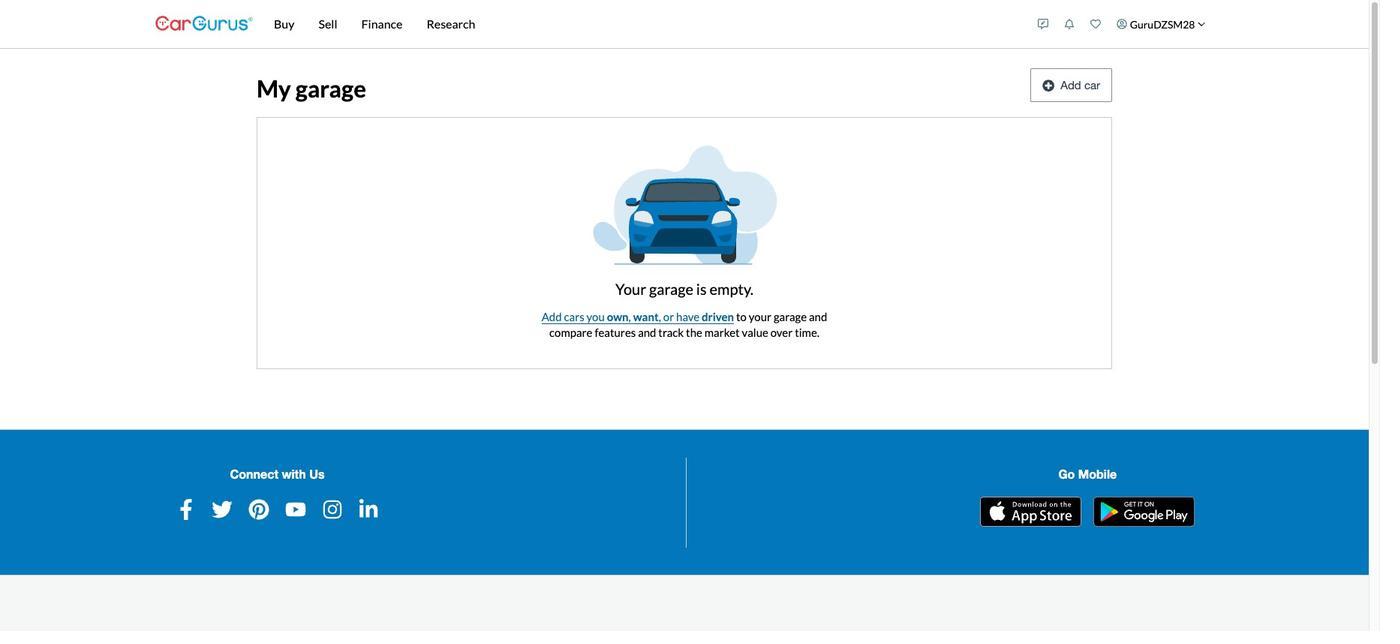 Task type: vqa. For each thing, say whether or not it's contained in the screenshot.
ARE
no



Task type: locate. For each thing, give the bounding box(es) containing it.
1 horizontal spatial and
[[809, 310, 827, 323]]

, left or
[[659, 310, 661, 323]]

, left 'want'
[[629, 310, 631, 323]]

1 horizontal spatial add
[[1061, 78, 1081, 91]]

menu bar
[[253, 0, 1030, 48]]

chevron down image
[[1198, 20, 1206, 28]]

you
[[587, 310, 605, 323]]

add inside button
[[1061, 78, 1081, 91]]

garage up over
[[774, 310, 807, 323]]

0 vertical spatial and
[[809, 310, 827, 323]]

time.
[[795, 326, 820, 339]]

add car
[[1061, 78, 1100, 91]]

add left 'cars'
[[542, 310, 562, 323]]

pinterest image
[[249, 499, 270, 520]]

open notifications image
[[1064, 19, 1075, 29]]

add
[[1061, 78, 1081, 91], [542, 310, 562, 323]]

connect with us
[[230, 467, 325, 481]]

go
[[1059, 467, 1075, 481]]

1 vertical spatial garage
[[649, 280, 693, 298]]

your garage is empty.
[[615, 280, 754, 298]]

and down 'want'
[[638, 326, 656, 339]]

garage right my
[[296, 74, 366, 103]]

1 horizontal spatial garage
[[649, 280, 693, 298]]

to your garage and compare features and track the market value over time.
[[549, 310, 827, 339]]

0 horizontal spatial ,
[[629, 310, 631, 323]]

garage for your
[[649, 280, 693, 298]]

1 vertical spatial add
[[542, 310, 562, 323]]

0 horizontal spatial and
[[638, 326, 656, 339]]

0 horizontal spatial garage
[[296, 74, 366, 103]]

features
[[595, 326, 636, 339]]

1 horizontal spatial ,
[[659, 310, 661, 323]]

garage
[[296, 74, 366, 103], [649, 280, 693, 298], [774, 310, 807, 323]]

track
[[658, 326, 684, 339]]

0 vertical spatial add
[[1061, 78, 1081, 91]]

twitter image
[[212, 499, 233, 520]]

1 vertical spatial and
[[638, 326, 656, 339]]

and up the time.
[[809, 310, 827, 323]]

2 vertical spatial garage
[[774, 310, 807, 323]]

garage inside to your garage and compare features and track the market value over time.
[[774, 310, 807, 323]]

2 horizontal spatial garage
[[774, 310, 807, 323]]

0 horizontal spatial add
[[542, 310, 562, 323]]

the
[[686, 326, 702, 339]]

add left car
[[1061, 78, 1081, 91]]

garage up or
[[649, 280, 693, 298]]

over
[[771, 326, 793, 339]]

,
[[629, 310, 631, 323], [659, 310, 661, 323]]

finance
[[361, 17, 403, 31]]

research
[[427, 17, 475, 31]]

saved cars image
[[1091, 19, 1101, 29]]

is
[[696, 280, 707, 298]]

add car button
[[1031, 68, 1112, 102]]

plus circle image
[[1043, 79, 1055, 91]]

gurudzsm28 button
[[1109, 3, 1214, 45]]

download on the app store image
[[980, 497, 1082, 527]]

mobile
[[1078, 467, 1117, 481]]

menu bar containing buy
[[253, 0, 1030, 48]]

compare
[[549, 326, 593, 339]]

add for add cars you own , want , or have driven
[[542, 310, 562, 323]]

0 vertical spatial garage
[[296, 74, 366, 103]]

go mobile
[[1059, 467, 1117, 481]]

and
[[809, 310, 827, 323], [638, 326, 656, 339]]

add a car review image
[[1038, 19, 1049, 29]]



Task type: describe. For each thing, give the bounding box(es) containing it.
gurudzsm28
[[1130, 18, 1195, 30]]

my
[[257, 74, 291, 103]]

2 , from the left
[[659, 310, 661, 323]]

user icon image
[[1117, 19, 1127, 29]]

add for add car
[[1061, 78, 1081, 91]]

facebook image
[[175, 499, 196, 520]]

add cars you own , want , or have driven
[[542, 310, 734, 323]]

your
[[749, 310, 772, 323]]

my garage
[[257, 74, 366, 103]]

with
[[282, 467, 306, 481]]

research button
[[415, 0, 487, 48]]

instagram image
[[322, 499, 343, 520]]

or
[[663, 310, 674, 323]]

own
[[607, 310, 629, 323]]

cargurus logo homepage link link
[[155, 3, 253, 45]]

garage for my
[[296, 74, 366, 103]]

linkedin image
[[358, 499, 379, 520]]

your
[[615, 280, 646, 298]]

buy button
[[262, 0, 307, 48]]

buy
[[274, 17, 295, 31]]

empty.
[[710, 280, 754, 298]]

1 , from the left
[[629, 310, 631, 323]]

finance button
[[349, 0, 415, 48]]

market
[[705, 326, 740, 339]]

get it on google play image
[[1094, 497, 1195, 527]]

sell
[[319, 17, 337, 31]]

have
[[676, 310, 700, 323]]

sell button
[[307, 0, 349, 48]]

want
[[633, 310, 659, 323]]

connect
[[230, 467, 278, 481]]

car
[[1084, 78, 1100, 91]]

cars
[[564, 310, 584, 323]]

us
[[309, 467, 325, 481]]

value
[[742, 326, 768, 339]]

driven
[[702, 310, 734, 323]]

to
[[736, 310, 747, 323]]

youtube image
[[285, 499, 306, 520]]

cargurus logo homepage link image
[[155, 3, 253, 45]]

gurudzsm28 menu
[[1030, 3, 1214, 45]]



